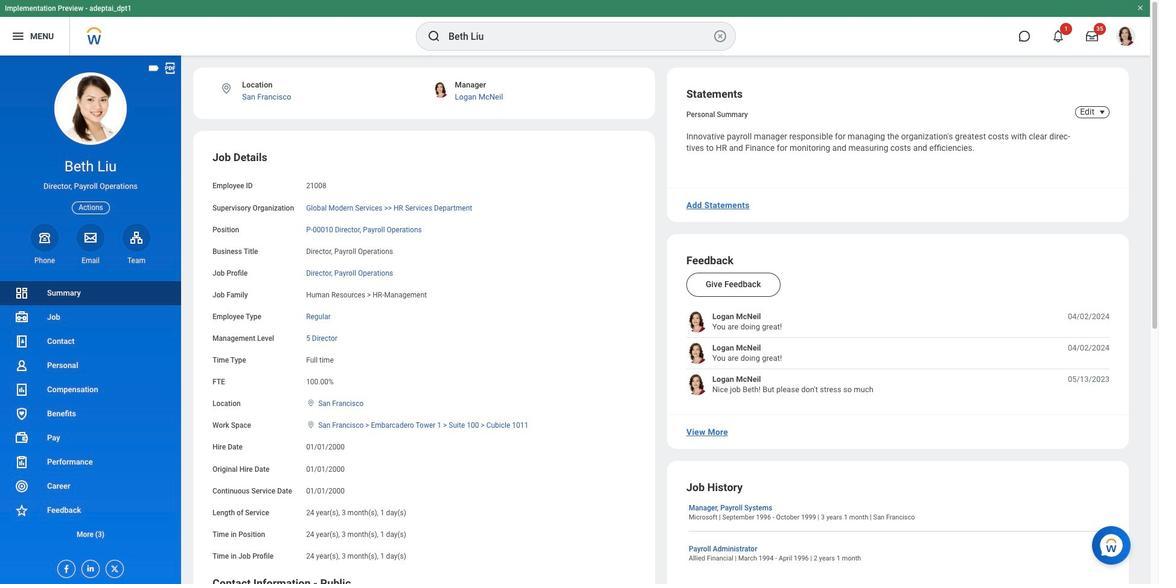 Task type: describe. For each thing, give the bounding box(es) containing it.
job image
[[14, 310, 29, 325]]

email beth liu element
[[77, 256, 105, 266]]

mail image
[[83, 231, 98, 245]]

1 vertical spatial location image
[[306, 399, 316, 408]]

contact image
[[14, 335, 29, 349]]

personal summary element
[[687, 108, 748, 119]]

0 horizontal spatial list
[[0, 281, 181, 547]]

notifications large image
[[1053, 30, 1065, 42]]

caret down image
[[1096, 108, 1110, 117]]

Search Workday  search field
[[449, 23, 711, 50]]

tag image
[[147, 62, 161, 75]]

x circle image
[[713, 29, 728, 43]]

2 employee's photo (logan mcneil) image from the top
[[687, 343, 708, 364]]

navigation pane region
[[0, 56, 181, 585]]

personal image
[[14, 359, 29, 373]]

performance image
[[14, 455, 29, 470]]

0 vertical spatial location image
[[220, 82, 233, 95]]

compensation image
[[14, 383, 29, 397]]



Task type: locate. For each thing, give the bounding box(es) containing it.
inbox large image
[[1087, 30, 1099, 42]]

profile logan mcneil image
[[1117, 27, 1136, 48]]

location image
[[220, 82, 233, 95], [306, 399, 316, 408], [306, 421, 316, 430]]

x image
[[106, 561, 120, 574]]

0 vertical spatial employee's photo (logan mcneil) image
[[687, 311, 708, 333]]

benefits image
[[14, 407, 29, 422]]

phone image
[[36, 231, 53, 245]]

search image
[[427, 29, 442, 43]]

1 employee's photo (logan mcneil) image from the top
[[687, 311, 708, 333]]

summary image
[[14, 286, 29, 301]]

view printable version (pdf) image
[[164, 62, 177, 75]]

banner
[[0, 0, 1151, 56]]

1 vertical spatial employee's photo (logan mcneil) image
[[687, 343, 708, 364]]

2 vertical spatial location image
[[306, 421, 316, 430]]

view team image
[[129, 231, 144, 245]]

group
[[213, 151, 636, 562]]

team beth liu element
[[123, 256, 150, 266]]

pay image
[[14, 431, 29, 446]]

feedback image
[[14, 504, 29, 518]]

1 horizontal spatial list
[[687, 311, 1110, 395]]

list
[[0, 281, 181, 547], [687, 311, 1110, 395]]

close environment banner image
[[1137, 4, 1145, 11]]

linkedin image
[[82, 561, 95, 574]]

employee's photo (logan mcneil) image
[[687, 311, 708, 333], [687, 343, 708, 364], [687, 374, 708, 395]]

career image
[[14, 480, 29, 494]]

full time element
[[306, 354, 334, 365]]

justify image
[[11, 29, 25, 43]]

3 employee's photo (logan mcneil) image from the top
[[687, 374, 708, 395]]

phone beth liu element
[[31, 256, 59, 266]]

facebook image
[[58, 561, 71, 574]]

2 vertical spatial employee's photo (logan mcneil) image
[[687, 374, 708, 395]]



Task type: vqa. For each thing, say whether or not it's contained in the screenshot.
dashboard expenses image
no



